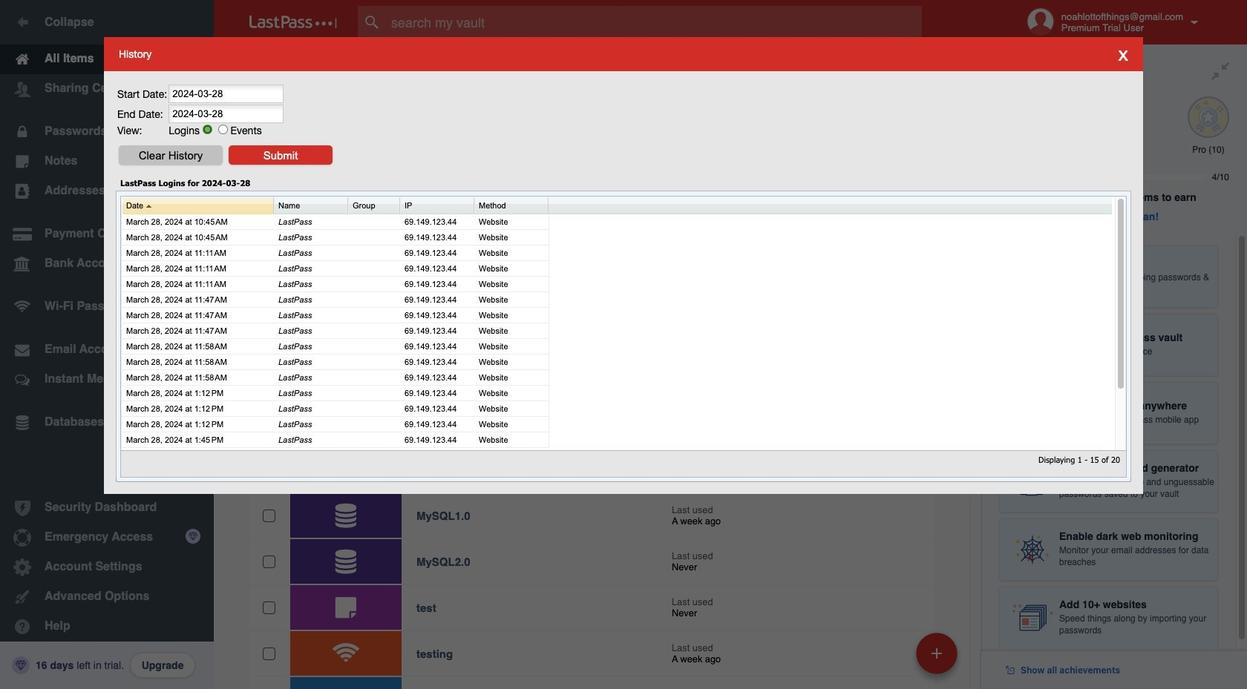 Task type: locate. For each thing, give the bounding box(es) containing it.
main navigation navigation
[[0, 0, 214, 690]]

vault options navigation
[[214, 45, 982, 89]]

new item navigation
[[911, 629, 967, 690]]

search my vault text field
[[358, 6, 951, 39]]

lastpass image
[[250, 16, 337, 29]]

new item image
[[932, 649, 942, 659]]



Task type: describe. For each thing, give the bounding box(es) containing it.
Search search field
[[358, 6, 951, 39]]



Task type: vqa. For each thing, say whether or not it's contained in the screenshot.
dialog
no



